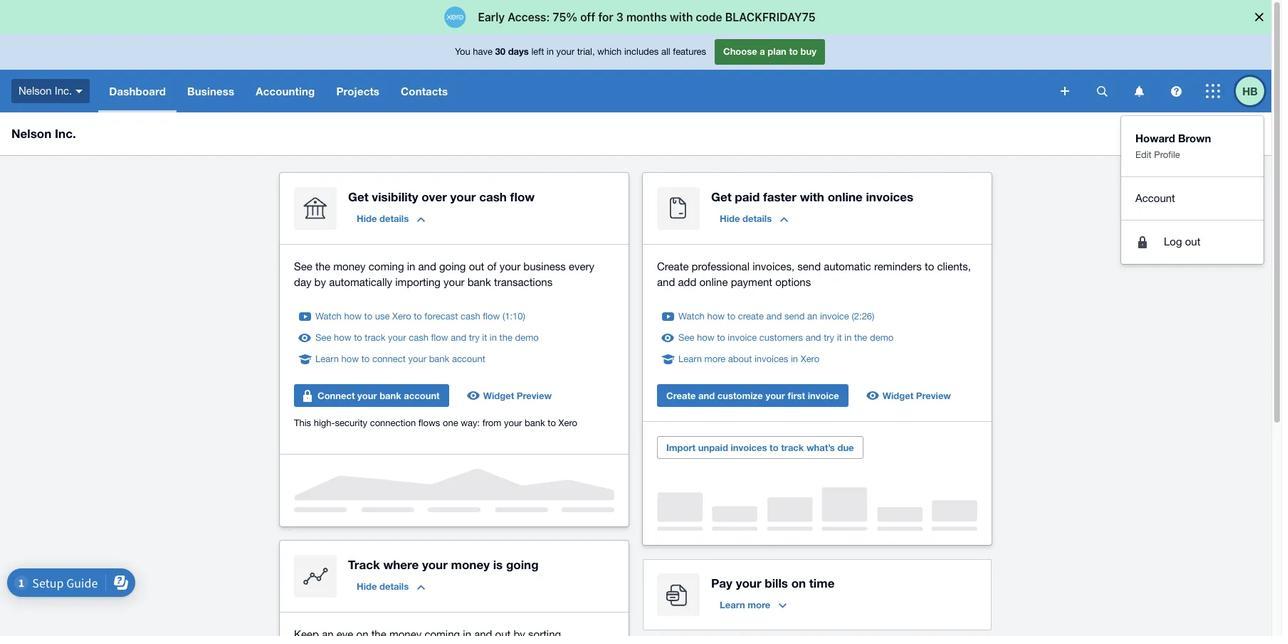 Task type: locate. For each thing, give the bounding box(es) containing it.
more down pay your bills on time
[[748, 599, 771, 611]]

xero
[[392, 311, 411, 322], [801, 354, 820, 365], [559, 418, 577, 429]]

invoice right first
[[808, 390, 839, 402]]

0 vertical spatial edit
[[1184, 128, 1201, 140]]

and left customize
[[698, 390, 715, 402]]

0 vertical spatial out
[[1185, 236, 1201, 248]]

0 horizontal spatial online
[[699, 276, 728, 288]]

1 horizontal spatial xero
[[559, 418, 577, 429]]

0 vertical spatial account
[[452, 354, 485, 365]]

details down where
[[379, 581, 409, 592]]

1 horizontal spatial learn
[[678, 354, 702, 365]]

cash right over
[[479, 189, 507, 204]]

by
[[314, 276, 326, 288]]

learn up connect
[[315, 354, 339, 365]]

your right connect
[[357, 390, 377, 402]]

1 horizontal spatial more
[[748, 599, 771, 611]]

more inside learn more button
[[748, 599, 771, 611]]

hb button
[[1236, 70, 1272, 112]]

1 vertical spatial edit
[[1136, 150, 1152, 160]]

0 vertical spatial online
[[828, 189, 863, 204]]

watch down add
[[678, 311, 705, 322]]

0 horizontal spatial money
[[333, 261, 366, 273]]

1 horizontal spatial out
[[1185, 236, 1201, 248]]

1 watch from the left
[[315, 311, 342, 322]]

2 horizontal spatial xero
[[801, 354, 820, 365]]

banner containing hb
[[0, 34, 1272, 264]]

hide for paid
[[720, 213, 740, 224]]

how for connect
[[341, 354, 359, 365]]

cash right 'forecast'
[[461, 311, 480, 322]]

1 horizontal spatial widget
[[883, 390, 914, 402]]

bank down of
[[468, 276, 491, 288]]

and
[[418, 261, 436, 273], [657, 276, 675, 288], [766, 311, 782, 322], [451, 332, 466, 343], [806, 332, 821, 343], [698, 390, 715, 402]]

cash down 'watch how to use xero to forecast cash flow (1:10)' link at the left
[[409, 332, 429, 343]]

more
[[705, 354, 726, 365], [748, 599, 771, 611]]

0 vertical spatial inc.
[[55, 85, 72, 97]]

online down professional
[[699, 276, 728, 288]]

1 vertical spatial inc.
[[55, 126, 76, 141]]

hide details button down visibility
[[348, 207, 434, 230]]

contacts
[[401, 85, 448, 98]]

0 horizontal spatial widget
[[483, 390, 514, 402]]

1 horizontal spatial preview
[[916, 390, 951, 402]]

your right where
[[422, 557, 448, 572]]

in inside the see the money coming in and going out of your business every day by automatically importing your bank transactions
[[407, 261, 415, 273]]

1 horizontal spatial edit
[[1184, 128, 1201, 140]]

1 try from the left
[[469, 332, 480, 343]]

svg image
[[1097, 86, 1107, 96], [1135, 86, 1144, 96], [1061, 87, 1069, 95], [76, 90, 83, 93]]

this
[[294, 418, 311, 429]]

in down (2:26) at right
[[845, 332, 852, 343]]

import unpaid invoices to track what's due
[[666, 442, 854, 454]]

0 vertical spatial track
[[365, 332, 386, 343]]

paid
[[735, 189, 760, 204]]

0 horizontal spatial edit
[[1136, 150, 1152, 160]]

0 horizontal spatial xero
[[392, 311, 411, 322]]

dashboard link
[[98, 70, 177, 112]]

more left about
[[705, 354, 726, 365]]

2 widget preview button from the left
[[860, 384, 960, 407]]

0 vertical spatial money
[[333, 261, 366, 273]]

in up importing
[[407, 261, 415, 273]]

out
[[1185, 236, 1201, 248], [469, 261, 484, 273]]

1 vertical spatial create
[[666, 390, 696, 402]]

1 horizontal spatial account
[[452, 354, 485, 365]]

0 vertical spatial nelson
[[19, 85, 52, 97]]

svg image up brown
[[1171, 86, 1181, 96]]

details down paid
[[743, 213, 772, 224]]

import
[[666, 442, 696, 454]]

watch how to create and send an invoice (2:26)
[[678, 311, 875, 322]]

1 horizontal spatial online
[[828, 189, 863, 204]]

widget preview
[[483, 390, 552, 402], [883, 390, 951, 402]]

2 horizontal spatial see
[[678, 332, 694, 343]]

0 vertical spatial going
[[439, 261, 466, 273]]

automatic
[[824, 261, 871, 273]]

1 widget preview button from the left
[[460, 384, 560, 407]]

invoice up about
[[728, 332, 757, 343]]

0 horizontal spatial widget preview
[[483, 390, 552, 402]]

how left create
[[707, 311, 725, 322]]

hide details down paid
[[720, 213, 772, 224]]

2 vertical spatial cash
[[409, 332, 429, 343]]

1 horizontal spatial it
[[837, 332, 842, 343]]

1 horizontal spatial get
[[711, 189, 732, 204]]

2 widget preview from the left
[[883, 390, 951, 402]]

hide details button down paid
[[711, 207, 797, 230]]

2 vertical spatial xero
[[559, 418, 577, 429]]

get
[[348, 189, 369, 204], [711, 189, 732, 204]]

widget
[[483, 390, 514, 402], [883, 390, 914, 402]]

account
[[452, 354, 485, 365], [404, 390, 440, 402]]

your inside button
[[357, 390, 377, 402]]

to left what's
[[770, 442, 779, 454]]

try right customers
[[824, 332, 834, 343]]

send inside "create professional invoices, send automatic reminders to clients, and add online payment options"
[[798, 261, 821, 273]]

nelson inc.
[[19, 85, 72, 97], [11, 126, 76, 141]]

1 get from the left
[[348, 189, 369, 204]]

your right 'from'
[[504, 418, 522, 429]]

1 preview from the left
[[517, 390, 552, 402]]

details for visibility
[[379, 213, 409, 224]]

edit dashboard
[[1184, 128, 1251, 140]]

navigation containing dashboard
[[98, 70, 1051, 112]]

hide details down visibility
[[357, 213, 409, 224]]

0 horizontal spatial watch
[[315, 311, 342, 322]]

account down see how to track your cash flow and try it in the demo link
[[452, 354, 485, 365]]

hide details down where
[[357, 581, 409, 592]]

preview
[[517, 390, 552, 402], [916, 390, 951, 402]]

hide down visibility
[[357, 213, 377, 224]]

howard brown edit profile
[[1136, 132, 1211, 160]]

widget preview for invoices
[[883, 390, 951, 402]]

hide details button
[[348, 207, 434, 230], [711, 207, 797, 230], [348, 575, 434, 598]]

the up the by
[[315, 261, 330, 273]]

how up learn more about invoices in xero
[[697, 332, 714, 343]]

2 get from the left
[[711, 189, 732, 204]]

1 horizontal spatial flow
[[483, 311, 500, 322]]

0 vertical spatial flow
[[510, 189, 535, 204]]

dialog
[[0, 0, 1282, 34]]

preview for get visibility over your cash flow
[[517, 390, 552, 402]]

get left visibility
[[348, 189, 369, 204]]

edit dashboard button
[[1175, 122, 1260, 145]]

and inside "button"
[[698, 390, 715, 402]]

how
[[344, 311, 362, 322], [707, 311, 725, 322], [334, 332, 351, 343], [697, 332, 714, 343], [341, 354, 359, 365]]

2 horizontal spatial the
[[854, 332, 867, 343]]

1 horizontal spatial watch
[[678, 311, 705, 322]]

money up the automatically
[[333, 261, 366, 273]]

and inside the see the money coming in and going out of your business every day by automatically importing your bank transactions
[[418, 261, 436, 273]]

your right of
[[500, 261, 521, 273]]

invoices
[[866, 189, 914, 204], [755, 354, 788, 365], [731, 442, 767, 454]]

your up learn more
[[736, 576, 761, 591]]

howard brown group
[[1121, 116, 1264, 264]]

create up import
[[666, 390, 696, 402]]

reminders
[[874, 261, 922, 273]]

out right log
[[1185, 236, 1201, 248]]

1 horizontal spatial widget preview
[[883, 390, 951, 402]]

business
[[187, 85, 234, 98]]

money left the is
[[451, 557, 490, 572]]

1 widget from the left
[[483, 390, 514, 402]]

to left connect
[[361, 354, 370, 365]]

banner
[[0, 34, 1272, 264]]

get left paid
[[711, 189, 732, 204]]

online right with
[[828, 189, 863, 204]]

over
[[422, 189, 447, 204]]

in right left
[[547, 46, 554, 57]]

1 vertical spatial out
[[469, 261, 484, 273]]

online inside "create professional invoices, send automatic reminders to clients, and add online payment options"
[[699, 276, 728, 288]]

bank inside button
[[380, 390, 401, 402]]

a
[[760, 46, 765, 57]]

out left of
[[469, 261, 484, 273]]

0 horizontal spatial learn
[[315, 354, 339, 365]]

pay
[[711, 576, 733, 591]]

details down visibility
[[379, 213, 409, 224]]

bank
[[468, 276, 491, 288], [429, 354, 449, 365], [380, 390, 401, 402], [525, 418, 545, 429]]

1 vertical spatial account
[[404, 390, 440, 402]]

0 horizontal spatial more
[[705, 354, 726, 365]]

hide
[[357, 213, 377, 224], [720, 213, 740, 224], [357, 581, 377, 592]]

hide down paid
[[720, 213, 740, 224]]

send up options
[[798, 261, 821, 273]]

1 horizontal spatial track
[[781, 442, 804, 454]]

widget for flow
[[483, 390, 514, 402]]

on
[[791, 576, 806, 591]]

2 watch from the left
[[678, 311, 705, 322]]

0 horizontal spatial flow
[[431, 332, 448, 343]]

your left first
[[766, 390, 785, 402]]

0 horizontal spatial see
[[294, 261, 312, 273]]

1 widget preview from the left
[[483, 390, 552, 402]]

accounting button
[[245, 70, 326, 112]]

0 horizontal spatial preview
[[517, 390, 552, 402]]

create inside create and customize your first invoice "button"
[[666, 390, 696, 402]]

log out option
[[1121, 228, 1264, 257]]

more for learn more about invoices in xero
[[705, 354, 726, 365]]

widget for invoices
[[883, 390, 914, 402]]

edit inside howard brown edit profile
[[1136, 150, 1152, 160]]

trial,
[[577, 46, 595, 57]]

invoices right unpaid
[[731, 442, 767, 454]]

going inside the see the money coming in and going out of your business every day by automatically importing your bank transactions
[[439, 261, 466, 273]]

create inside "create professional invoices, send automatic reminders to clients, and add online payment options"
[[657, 261, 689, 273]]

hide details button for paid
[[711, 207, 797, 230]]

clients,
[[937, 261, 971, 273]]

0 horizontal spatial get
[[348, 189, 369, 204]]

learn more about invoices in xero
[[678, 354, 820, 365]]

hide details button for where
[[348, 575, 434, 598]]

1 vertical spatial more
[[748, 599, 771, 611]]

see inside the see the money coming in and going out of your business every day by automatically importing your bank transactions
[[294, 261, 312, 273]]

to left clients,
[[925, 261, 934, 273]]

get for get paid faster with online invoices
[[711, 189, 732, 204]]

svg image inside nelson inc. popup button
[[76, 90, 83, 93]]

2 vertical spatial invoices
[[731, 442, 767, 454]]

svg image
[[1206, 84, 1220, 98], [1171, 86, 1181, 96]]

invoices down customers
[[755, 354, 788, 365]]

2 demo from the left
[[870, 332, 894, 343]]

try
[[469, 332, 480, 343], [824, 332, 834, 343]]

see up day
[[294, 261, 312, 273]]

hide for visibility
[[357, 213, 377, 224]]

business
[[524, 261, 566, 273]]

create
[[657, 261, 689, 273], [666, 390, 696, 402]]

going
[[439, 261, 466, 273], [506, 557, 539, 572]]

pay your bills on time
[[711, 576, 835, 591]]

unpaid
[[698, 442, 728, 454]]

it
[[482, 332, 487, 343], [837, 332, 842, 343]]

cash inside see how to track your cash flow and try it in the demo link
[[409, 332, 429, 343]]

invoices inside button
[[731, 442, 767, 454]]

see down the by
[[315, 332, 331, 343]]

track
[[365, 332, 386, 343], [781, 442, 804, 454]]

plan
[[768, 46, 787, 57]]

learn
[[315, 354, 339, 365], [678, 354, 702, 365], [720, 599, 745, 611]]

howard
[[1136, 132, 1175, 145]]

watch down the by
[[315, 311, 342, 322]]

2 horizontal spatial flow
[[510, 189, 535, 204]]

hide details button down where
[[348, 575, 434, 598]]

going right the is
[[506, 557, 539, 572]]

online
[[828, 189, 863, 204], [699, 276, 728, 288]]

0 vertical spatial more
[[705, 354, 726, 365]]

0 horizontal spatial the
[[315, 261, 330, 273]]

0 vertical spatial cash
[[479, 189, 507, 204]]

learn down pay
[[720, 599, 745, 611]]

in down see how to invoice customers and try it in the demo link
[[791, 354, 798, 365]]

2 widget from the left
[[883, 390, 914, 402]]

widget preview button
[[460, 384, 560, 407], [860, 384, 960, 407]]

see down add
[[678, 332, 694, 343]]

bills icon image
[[657, 574, 700, 617]]

1 vertical spatial xero
[[801, 354, 820, 365]]

bills
[[765, 576, 788, 591]]

hide down "track"
[[357, 581, 377, 592]]

invoice inside "button"
[[808, 390, 839, 402]]

invoice right an
[[820, 311, 849, 322]]

flows
[[418, 418, 440, 429]]

learn more
[[720, 599, 771, 611]]

demo down (1:10)
[[515, 332, 539, 343]]

see inside see how to invoice customers and try it in the demo link
[[678, 332, 694, 343]]

2 preview from the left
[[916, 390, 951, 402]]

0 vertical spatial nelson inc.
[[19, 85, 72, 97]]

going up importing
[[439, 261, 466, 273]]

invoices preview bar graph image
[[657, 488, 978, 531]]

1 vertical spatial online
[[699, 276, 728, 288]]

is
[[493, 557, 503, 572]]

account up flows
[[404, 390, 440, 402]]

hide details
[[357, 213, 409, 224], [720, 213, 772, 224], [357, 581, 409, 592]]

0 horizontal spatial going
[[439, 261, 466, 273]]

how up connect
[[334, 332, 351, 343]]

0 horizontal spatial try
[[469, 332, 480, 343]]

see how to invoice customers and try it in the demo
[[678, 332, 894, 343]]

0 horizontal spatial it
[[482, 332, 487, 343]]

0 vertical spatial send
[[798, 261, 821, 273]]

get visibility over your cash flow
[[348, 189, 535, 204]]

learn left about
[[678, 354, 702, 365]]

0 horizontal spatial widget preview button
[[460, 384, 560, 407]]

1 horizontal spatial try
[[824, 332, 834, 343]]

2 vertical spatial invoice
[[808, 390, 839, 402]]

and left add
[[657, 276, 675, 288]]

nelson inc. button
[[0, 70, 98, 112]]

your left trial, on the top left of the page
[[556, 46, 575, 57]]

choose
[[723, 46, 757, 57]]

bank inside the see the money coming in and going out of your business every day by automatically importing your bank transactions
[[468, 276, 491, 288]]

0 horizontal spatial out
[[469, 261, 484, 273]]

edit
[[1184, 128, 1201, 140], [1136, 150, 1152, 160]]

send left an
[[785, 311, 805, 322]]

1 vertical spatial money
[[451, 557, 490, 572]]

create up add
[[657, 261, 689, 273]]

and down 'forecast'
[[451, 332, 466, 343]]

watch for get paid faster with online invoices
[[678, 311, 705, 322]]

1 horizontal spatial see
[[315, 332, 331, 343]]

your
[[556, 46, 575, 57], [450, 189, 476, 204], [500, 261, 521, 273], [444, 276, 465, 288], [388, 332, 406, 343], [408, 354, 426, 365], [357, 390, 377, 402], [766, 390, 785, 402], [504, 418, 522, 429], [422, 557, 448, 572], [736, 576, 761, 591]]

it right customers
[[837, 332, 842, 343]]

see inside see how to track your cash flow and try it in the demo link
[[315, 332, 331, 343]]

every
[[569, 261, 595, 273]]

to inside button
[[770, 442, 779, 454]]

the down (1:10)
[[499, 332, 513, 343]]

try down 'watch how to use xero to forecast cash flow (1:10)' link at the left
[[469, 332, 480, 343]]

0 horizontal spatial demo
[[515, 332, 539, 343]]

dashboard
[[1204, 128, 1251, 140]]

2 it from the left
[[837, 332, 842, 343]]

2 horizontal spatial learn
[[720, 599, 745, 611]]

the inside the see the money coming in and going out of your business every day by automatically importing your bank transactions
[[315, 261, 330, 273]]

it down 'watch how to use xero to forecast cash flow (1:10)' link at the left
[[482, 332, 487, 343]]

1 vertical spatial track
[[781, 442, 804, 454]]

payment
[[731, 276, 772, 288]]

watch for get visibility over your cash flow
[[315, 311, 342, 322]]

contacts button
[[390, 70, 459, 112]]

hide details for visibility
[[357, 213, 409, 224]]

1 vertical spatial flow
[[483, 311, 500, 322]]

0 horizontal spatial account
[[404, 390, 440, 402]]

have
[[473, 46, 493, 57]]

watch how to use xero to forecast cash flow (1:10) link
[[315, 310, 525, 324]]

0 vertical spatial invoices
[[866, 189, 914, 204]]

the down (2:26) at right
[[854, 332, 867, 343]]

svg image left hb
[[1206, 84, 1220, 98]]

how left connect
[[341, 354, 359, 365]]

cash inside 'watch how to use xero to forecast cash flow (1:10)' link
[[461, 311, 480, 322]]

demo down (2:26) at right
[[870, 332, 894, 343]]

track down use
[[365, 332, 386, 343]]

1 vertical spatial cash
[[461, 311, 480, 322]]

0 vertical spatial create
[[657, 261, 689, 273]]

how left use
[[344, 311, 362, 322]]

out inside the see the money coming in and going out of your business every day by automatically importing your bank transactions
[[469, 261, 484, 273]]

and up importing
[[418, 261, 436, 273]]

1 horizontal spatial widget preview button
[[860, 384, 960, 407]]

how for track
[[334, 332, 351, 343]]

widget preview button for flow
[[460, 384, 560, 407]]

hide details button for visibility
[[348, 207, 434, 230]]

more inside learn more about invoices in xero link
[[705, 354, 726, 365]]

bank up connection
[[380, 390, 401, 402]]

nelson inside popup button
[[19, 85, 52, 97]]

1 vertical spatial going
[[506, 557, 539, 572]]

1 horizontal spatial demo
[[870, 332, 894, 343]]

create for create and customize your first invoice
[[666, 390, 696, 402]]

track left what's
[[781, 442, 804, 454]]

navigation
[[98, 70, 1051, 112]]

invoices up the reminders in the top of the page
[[866, 189, 914, 204]]



Task type: describe. For each thing, give the bounding box(es) containing it.
banking icon image
[[294, 187, 337, 230]]

details for where
[[379, 581, 409, 592]]

2 try from the left
[[824, 332, 834, 343]]

an
[[807, 311, 818, 322]]

projects
[[336, 85, 380, 98]]

log out
[[1164, 236, 1201, 248]]

watch how to create and send an invoice (2:26) link
[[678, 310, 875, 324]]

1 vertical spatial nelson
[[11, 126, 52, 141]]

to left create
[[727, 311, 736, 322]]

this high-security connection flows one way: from your bank to xero
[[294, 418, 577, 429]]

in down transactions
[[490, 332, 497, 343]]

first
[[788, 390, 805, 402]]

customers
[[760, 332, 803, 343]]

how for use
[[344, 311, 362, 322]]

security
[[335, 418, 367, 429]]

to right 'from'
[[548, 418, 556, 429]]

watch how to use xero to forecast cash flow (1:10)
[[315, 311, 525, 322]]

due
[[838, 442, 854, 454]]

banking preview line graph image
[[294, 469, 614, 513]]

automatically
[[329, 276, 392, 288]]

1 horizontal spatial going
[[506, 557, 539, 572]]

in inside you have 30 days left in your trial, which includes all features
[[547, 46, 554, 57]]

business button
[[177, 70, 245, 112]]

time
[[809, 576, 835, 591]]

professional
[[692, 261, 750, 273]]

preview for get paid faster with online invoices
[[916, 390, 951, 402]]

log
[[1164, 236, 1182, 248]]

projects button
[[326, 70, 390, 112]]

learn more button
[[711, 594, 795, 617]]

bank down see how to track your cash flow and try it in the demo link
[[429, 354, 449, 365]]

widget preview button for invoices
[[860, 384, 960, 407]]

and inside "create professional invoices, send automatic reminders to clients, and add online payment options"
[[657, 276, 675, 288]]

see how to track your cash flow and try it in the demo link
[[315, 331, 539, 345]]

(1:10)
[[503, 311, 525, 322]]

importing
[[395, 276, 441, 288]]

account
[[1136, 192, 1175, 204]]

see for get visibility over your cash flow
[[315, 332, 331, 343]]

learn inside button
[[720, 599, 745, 611]]

(2:26)
[[852, 311, 875, 322]]

choose a plan to buy
[[723, 46, 817, 57]]

get for get visibility over your cash flow
[[348, 189, 369, 204]]

edit inside button
[[1184, 128, 1201, 140]]

how for invoice
[[697, 332, 714, 343]]

log out link
[[1121, 228, 1264, 257]]

left
[[531, 46, 544, 57]]

1 horizontal spatial svg image
[[1206, 84, 1220, 98]]

create and customize your first invoice button
[[657, 384, 848, 407]]

create
[[738, 311, 764, 322]]

connect
[[318, 390, 355, 402]]

day
[[294, 276, 311, 288]]

1 vertical spatial send
[[785, 311, 805, 322]]

profile
[[1154, 150, 1180, 160]]

hide details for where
[[357, 581, 409, 592]]

1 vertical spatial nelson inc.
[[11, 126, 76, 141]]

learn for get paid faster with online invoices
[[678, 354, 702, 365]]

learn how to connect your bank account link
[[315, 352, 485, 367]]

nelson inc. inside popup button
[[19, 85, 72, 97]]

learn for get visibility over your cash flow
[[315, 354, 339, 365]]

widget preview for flow
[[483, 390, 552, 402]]

one
[[443, 418, 458, 429]]

your inside you have 30 days left in your trial, which includes all features
[[556, 46, 575, 57]]

hide details for paid
[[720, 213, 772, 224]]

faster
[[763, 189, 797, 204]]

days
[[508, 46, 529, 57]]

of
[[487, 261, 497, 273]]

forecast
[[425, 311, 458, 322]]

bank right 'from'
[[525, 418, 545, 429]]

track money icon image
[[294, 555, 337, 598]]

to up 'learn how to connect your bank account'
[[354, 332, 362, 343]]

1 vertical spatial invoice
[[728, 332, 757, 343]]

track
[[348, 557, 380, 572]]

create for create professional invoices, send automatic reminders to clients, and add online payment options
[[657, 261, 689, 273]]

0 horizontal spatial track
[[365, 332, 386, 343]]

connect
[[372, 354, 406, 365]]

hide for where
[[357, 581, 377, 592]]

connection
[[370, 418, 416, 429]]

to inside banner
[[789, 46, 798, 57]]

to up learn more about invoices in xero
[[717, 332, 725, 343]]

create professional invoices, send automatic reminders to clients, and add online payment options
[[657, 261, 971, 288]]

inc. inside popup button
[[55, 85, 72, 97]]

all
[[661, 46, 670, 57]]

track where your money is going
[[348, 557, 539, 572]]

to left use
[[364, 311, 372, 322]]

1 horizontal spatial the
[[499, 332, 513, 343]]

see for get paid faster with online invoices
[[678, 332, 694, 343]]

your inside "button"
[[766, 390, 785, 402]]

dashboard
[[109, 85, 166, 98]]

out inside option
[[1185, 236, 1201, 248]]

which
[[597, 46, 622, 57]]

what's
[[807, 442, 835, 454]]

invoices icon image
[[657, 187, 700, 230]]

buy
[[801, 46, 817, 57]]

way:
[[461, 418, 480, 429]]

0 vertical spatial invoice
[[820, 311, 849, 322]]

about
[[728, 354, 752, 365]]

details for paid
[[743, 213, 772, 224]]

your right over
[[450, 189, 476, 204]]

your right importing
[[444, 276, 465, 288]]

import unpaid invoices to track what's due button
[[657, 436, 863, 459]]

howard brown list box
[[1121, 116, 1264, 264]]

to up see how to track your cash flow and try it in the demo
[[414, 311, 422, 322]]

where
[[383, 557, 419, 572]]

visibility
[[372, 189, 418, 204]]

see the money coming in and going out of your business every day by automatically importing your bank transactions
[[294, 261, 595, 288]]

your down see how to track your cash flow and try it in the demo link
[[408, 354, 426, 365]]

0 horizontal spatial svg image
[[1171, 86, 1181, 96]]

high-
[[314, 418, 335, 429]]

30
[[495, 46, 506, 57]]

1 it from the left
[[482, 332, 487, 343]]

add
[[678, 276, 697, 288]]

money inside the see the money coming in and going out of your business every day by automatically importing your bank transactions
[[333, 261, 366, 273]]

with
[[800, 189, 824, 204]]

options
[[775, 276, 811, 288]]

1 horizontal spatial money
[[451, 557, 490, 572]]

and down an
[[806, 332, 821, 343]]

create and customize your first invoice
[[666, 390, 839, 402]]

how for create
[[707, 311, 725, 322]]

account inside button
[[404, 390, 440, 402]]

you
[[455, 46, 470, 57]]

track inside button
[[781, 442, 804, 454]]

more for learn more
[[748, 599, 771, 611]]

invoices,
[[753, 261, 795, 273]]

learn how to connect your bank account
[[315, 354, 485, 365]]

1 vertical spatial invoices
[[755, 354, 788, 365]]

0 vertical spatial xero
[[392, 311, 411, 322]]

learn more about invoices in xero link
[[678, 352, 820, 367]]

account link
[[1121, 184, 1264, 213]]

accounting
[[256, 85, 315, 98]]

see how to track your cash flow and try it in the demo
[[315, 332, 539, 343]]

includes
[[624, 46, 659, 57]]

to inside "create professional invoices, send automatic reminders to clients, and add online payment options"
[[925, 261, 934, 273]]

coming
[[369, 261, 404, 273]]

1 demo from the left
[[515, 332, 539, 343]]

your up 'learn how to connect your bank account'
[[388, 332, 406, 343]]

2 vertical spatial flow
[[431, 332, 448, 343]]

connect your bank account
[[318, 390, 440, 402]]

and up customers
[[766, 311, 782, 322]]

you have 30 days left in your trial, which includes all features
[[455, 46, 706, 57]]



Task type: vqa. For each thing, say whether or not it's contained in the screenshot.
"Area" field
no



